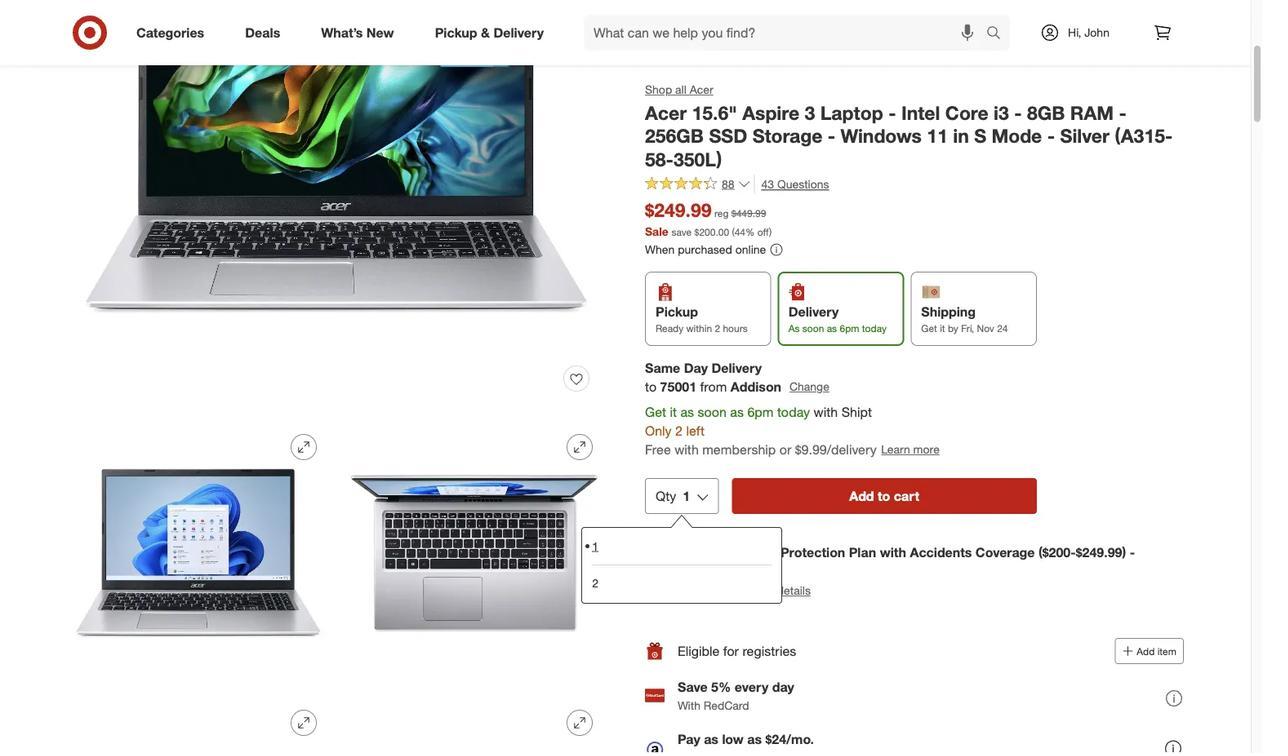 Task type: locate. For each thing, give the bounding box(es) containing it.
change
[[790, 380, 830, 394]]

0 horizontal spatial get
[[645, 404, 666, 420]]

delivery right &
[[494, 25, 544, 40]]

windows
[[841, 125, 922, 148]]

nov
[[977, 322, 995, 335]]

ready
[[656, 322, 684, 335]]

day
[[684, 361, 708, 376]]

1 horizontal spatial 1
[[683, 489, 690, 505]]

delivery up as
[[789, 304, 839, 320]]

low
[[722, 732, 744, 748]]

256gb
[[645, 125, 704, 148]]

1 vertical spatial acer
[[645, 101, 687, 124]]

to left 'cart'
[[878, 489, 891, 505]]

soon inside delivery as soon as 6pm today
[[803, 322, 824, 335]]

get
[[922, 322, 937, 335], [645, 404, 666, 420]]

acer right all
[[690, 82, 714, 97]]

1 vertical spatial it
[[670, 404, 677, 420]]

0 vertical spatial to
[[645, 379, 657, 395]]

0 vertical spatial soon
[[803, 322, 824, 335]]

0 vertical spatial 1
[[683, 489, 690, 505]]

laptops
[[726, 545, 777, 561]]

0 vertical spatial acer
[[690, 82, 714, 97]]

0 vertical spatial 6pm
[[840, 322, 860, 335]]

0 horizontal spatial soon
[[698, 404, 727, 420]]

today down the change button
[[777, 404, 810, 420]]

as
[[789, 322, 800, 335]]

acer
[[690, 82, 714, 97], [645, 101, 687, 124]]

add to cart
[[850, 489, 920, 505]]

qty 1
[[656, 489, 690, 505]]

- down 8gb
[[1048, 125, 1055, 148]]

1 horizontal spatial add
[[1137, 646, 1155, 658]]

6pm
[[840, 322, 860, 335], [748, 404, 774, 420]]

1 vertical spatial pickup
[[656, 304, 698, 320]]

it inside get it as soon as 6pm today with shipt only 2 left free with membership or $9.99/delivery learn more
[[670, 404, 677, 420]]

1 vertical spatial with
[[675, 442, 699, 458]]

1 vertical spatial add
[[1137, 646, 1155, 658]]

1 vertical spatial soon
[[698, 404, 727, 420]]

as inside delivery as soon as 6pm today
[[827, 322, 837, 335]]

1 horizontal spatial soon
[[803, 322, 824, 335]]

1 horizontal spatial it
[[940, 322, 945, 335]]

delivery inside delivery as soon as 6pm today
[[789, 304, 839, 320]]

- right $249.99)
[[1130, 545, 1135, 561]]

acer 15.6&#34; aspire 3 laptop - intel core i3 - 8gb ram - 256gb ssd storage - windows 11 in s mode - silver (a315-58-350l), 1 of 7 image
[[67, 0, 606, 408]]

pickup for &
[[435, 25, 477, 40]]

it
[[940, 322, 945, 335], [670, 404, 677, 420]]

6pm right as
[[840, 322, 860, 335]]

43
[[762, 177, 774, 191]]

1 horizontal spatial pickup
[[656, 304, 698, 320]]

0 horizontal spatial add
[[850, 489, 874, 505]]

0 horizontal spatial it
[[670, 404, 677, 420]]

2 vertical spatial with
[[880, 545, 907, 561]]

2 horizontal spatial with
[[880, 545, 907, 561]]

get up only
[[645, 404, 666, 420]]

None checkbox
[[645, 565, 662, 582]]

get left by
[[922, 322, 937, 335]]

within
[[687, 322, 712, 335]]

pickup inside pickup ready within 2 hours
[[656, 304, 698, 320]]

hi,
[[1068, 25, 1082, 40]]

get it as soon as 6pm today with shipt only 2 left free with membership or $9.99/delivery learn more
[[645, 404, 940, 458]]

1 horizontal spatial to
[[878, 489, 891, 505]]

pickup
[[435, 25, 477, 40], [656, 304, 698, 320]]

online
[[736, 243, 766, 257]]

free
[[645, 442, 671, 458]]

to down same
[[645, 379, 657, 395]]

delivery
[[494, 25, 544, 40], [789, 304, 839, 320], [712, 361, 762, 376]]

to 75001
[[645, 379, 697, 395]]

1 vertical spatial get
[[645, 404, 666, 420]]

soon right as
[[803, 322, 824, 335]]

1 horizontal spatial 6pm
[[840, 322, 860, 335]]

2
[[715, 322, 720, 335], [676, 423, 683, 439], [684, 545, 692, 561], [592, 577, 599, 591]]

laptop
[[821, 101, 884, 124]]

for
[[724, 644, 739, 660]]

deals link
[[231, 15, 301, 51]]

as right as
[[827, 322, 837, 335]]

0 horizontal spatial 6pm
[[748, 404, 774, 420]]

soon up left
[[698, 404, 727, 420]]

today inside delivery as soon as 6pm today
[[862, 322, 887, 335]]

with
[[678, 699, 701, 713]]

protection
[[781, 545, 846, 561]]

0 horizontal spatial to
[[645, 379, 657, 395]]

plan
[[752, 584, 774, 598]]

off
[[758, 226, 769, 238]]

6pm down addison
[[748, 404, 774, 420]]

0 vertical spatial get
[[922, 322, 937, 335]]

&
[[481, 25, 490, 40]]

eligible
[[678, 644, 720, 660]]

in
[[953, 125, 969, 148]]

to
[[645, 379, 657, 395], [878, 489, 891, 505]]

2 inside pickup ready within 2 hours
[[715, 322, 720, 335]]

acer 15.6&#34; aspire 3 laptop - intel core i3 - 8gb ram - 256gb ssd storage - windows 11 in s mode - silver (a315-58-350l), 5 of 7 image
[[343, 698, 606, 754]]

change button
[[789, 378, 831, 397]]

with
[[814, 404, 838, 420], [675, 442, 699, 458], [880, 545, 907, 561]]

add for add to cart
[[850, 489, 874, 505]]

0 horizontal spatial with
[[675, 442, 699, 458]]

5%
[[712, 680, 731, 696]]

acer 15.6&#34; aspire 3 laptop - intel core i3 - 8gb ram - 256gb ssd storage - windows 11 in s mode - silver (a315-58-350l), 4 of 7 image
[[67, 698, 330, 754]]

soon
[[803, 322, 824, 335], [698, 404, 727, 420]]

pickup left &
[[435, 25, 477, 40]]

1 horizontal spatial today
[[862, 322, 887, 335]]

2 horizontal spatial delivery
[[789, 304, 839, 320]]

- right "ram"
[[1119, 101, 1127, 124]]

2 vertical spatial delivery
[[712, 361, 762, 376]]

shipping get it by fri, nov 24
[[922, 304, 1008, 335]]

0 horizontal spatial 1
[[592, 540, 599, 554]]

2 year laptops protection plan with accidents coverage ($200-$249.99) - allstate see plan details
[[684, 545, 1135, 598]]

1 horizontal spatial delivery
[[712, 361, 762, 376]]

1 vertical spatial today
[[777, 404, 810, 420]]

0 horizontal spatial delivery
[[494, 25, 544, 40]]

1 vertical spatial delivery
[[789, 304, 839, 320]]

registries
[[743, 644, 797, 660]]

2 inside 2 year laptops protection plan with accidents coverage ($200-$249.99) - allstate see plan details
[[684, 545, 692, 561]]

0 horizontal spatial today
[[777, 404, 810, 420]]

pickup up "ready"
[[656, 304, 698, 320]]

allstate
[[684, 564, 731, 580]]

with down the change button
[[814, 404, 838, 420]]

- inside 2 year laptops protection plan with accidents coverage ($200-$249.99) - allstate see plan details
[[1130, 545, 1135, 561]]

1 horizontal spatial get
[[922, 322, 937, 335]]

today
[[862, 322, 887, 335], [777, 404, 810, 420]]

58-
[[645, 148, 674, 171]]

pickup ready within 2 hours
[[656, 304, 748, 335]]

only
[[645, 423, 672, 439]]

pickup & delivery link
[[421, 15, 564, 51]]

redcard
[[704, 699, 749, 713]]

1 vertical spatial to
[[878, 489, 891, 505]]

add left item
[[1137, 646, 1155, 658]]

hours
[[723, 322, 748, 335]]

it left by
[[940, 322, 945, 335]]

0 horizontal spatial pickup
[[435, 25, 477, 40]]

with right plan
[[880, 545, 907, 561]]

as
[[827, 322, 837, 335], [681, 404, 694, 420], [730, 404, 744, 420], [704, 732, 719, 748], [748, 732, 762, 748]]

0 horizontal spatial acer
[[645, 101, 687, 124]]

add left 'cart'
[[850, 489, 874, 505]]

6pm inside get it as soon as 6pm today with shipt only 2 left free with membership or $9.99/delivery learn more
[[748, 404, 774, 420]]

today left by
[[862, 322, 887, 335]]

0 vertical spatial add
[[850, 489, 874, 505]]

1 horizontal spatial with
[[814, 404, 838, 420]]

43 questions link
[[754, 175, 829, 194]]

it up only
[[670, 404, 677, 420]]

24
[[997, 322, 1008, 335]]

as down from addison
[[730, 404, 744, 420]]

deals
[[245, 25, 280, 40]]

)
[[769, 226, 772, 238]]

0 vertical spatial it
[[940, 322, 945, 335]]

delivery up from addison
[[712, 361, 762, 376]]

item
[[1158, 646, 1177, 658]]

15.6"
[[692, 101, 737, 124]]

delivery for pickup & delivery
[[494, 25, 544, 40]]

0 vertical spatial pickup
[[435, 25, 477, 40]]

-
[[889, 101, 896, 124], [1015, 101, 1022, 124], [1119, 101, 1127, 124], [828, 125, 836, 148], [1048, 125, 1055, 148], [1130, 545, 1135, 561]]

categories
[[136, 25, 204, 40]]

acer down the shop
[[645, 101, 687, 124]]

1
[[683, 489, 690, 505], [592, 540, 599, 554]]

year
[[695, 545, 723, 561]]

all
[[676, 82, 687, 97]]

0 vertical spatial delivery
[[494, 25, 544, 40]]

it inside shipping get it by fri, nov 24
[[940, 322, 945, 335]]

1 vertical spatial 6pm
[[748, 404, 774, 420]]

today inside get it as soon as 6pm today with shipt only 2 left free with membership or $9.99/delivery learn more
[[777, 404, 810, 420]]

aspire
[[743, 101, 800, 124]]

hi, john
[[1068, 25, 1110, 40]]

0 vertical spatial today
[[862, 322, 887, 335]]

with down left
[[675, 442, 699, 458]]

or
[[780, 442, 792, 458]]

6pm inside delivery as soon as 6pm today
[[840, 322, 860, 335]]



Task type: describe. For each thing, give the bounding box(es) containing it.
$249.99)
[[1076, 545, 1127, 561]]

1 2
[[592, 540, 599, 591]]

save
[[678, 680, 708, 696]]

intel
[[902, 101, 940, 124]]

pickup for ready
[[656, 304, 698, 320]]

i3
[[994, 101, 1009, 124]]

left
[[686, 423, 705, 439]]

43 questions
[[762, 177, 829, 191]]

$
[[695, 226, 699, 238]]

shipt
[[842, 404, 872, 420]]

acer 15.6&#34; aspire 3 laptop - intel core i3 - 8gb ram - 256gb ssd storage - windows 11 in s mode - silver (a315-58-350l), 3 of 7 image
[[343, 421, 606, 684]]

8gb
[[1027, 101, 1065, 124]]

day
[[772, 680, 795, 696]]

as left the low
[[704, 732, 719, 748]]

questions
[[778, 177, 829, 191]]

what's new
[[321, 25, 394, 40]]

delivery as soon as 6pm today
[[789, 304, 887, 335]]

see
[[729, 584, 749, 598]]

- down laptop on the top
[[828, 125, 836, 148]]

addison
[[731, 379, 782, 395]]

2 link
[[592, 565, 772, 602]]

$9.99/delivery
[[795, 442, 877, 458]]

save 5% every day with redcard
[[678, 680, 795, 713]]

shipping
[[922, 304, 976, 320]]

shop all acer acer 15.6" aspire 3 laptop - intel core i3 - 8gb ram - 256gb ssd storage - windows 11 in s mode - silver (a315- 58-350l)
[[645, 82, 1173, 171]]

%
[[746, 226, 755, 238]]

get inside shipping get it by fri, nov 24
[[922, 322, 937, 335]]

s
[[975, 125, 987, 148]]

add for add item
[[1137, 646, 1155, 658]]

what's new link
[[307, 15, 415, 51]]

to inside add to cart button
[[878, 489, 891, 505]]

3
[[805, 101, 815, 124]]

membership
[[703, 442, 776, 458]]

soon inside get it as soon as 6pm today with shipt only 2 left free with membership or $9.99/delivery learn more
[[698, 404, 727, 420]]

same
[[645, 361, 681, 376]]

plan
[[849, 545, 877, 561]]

pay
[[678, 732, 701, 748]]

add item button
[[1115, 639, 1184, 665]]

75001
[[660, 379, 697, 395]]

as right the low
[[748, 732, 762, 748]]

sale
[[645, 225, 669, 239]]

accidents
[[910, 545, 972, 561]]

2 inside get it as soon as 6pm today with shipt only 2 left free with membership or $9.99/delivery learn more
[[676, 423, 683, 439]]

1 horizontal spatial acer
[[690, 82, 714, 97]]

88
[[722, 177, 735, 191]]

from
[[700, 379, 727, 395]]

qty
[[656, 489, 677, 505]]

every
[[735, 680, 769, 696]]

what's
[[321, 25, 363, 40]]

categories link
[[123, 15, 225, 51]]

What can we help you find? suggestions appear below search field
[[584, 15, 991, 51]]

200.00
[[699, 226, 729, 238]]

acer 15.6&#34; aspire 3 laptop - intel core i3 - 8gb ram - 256gb ssd storage - windows 11 in s mode - silver (a315-58-350l), 2 of 7 image
[[67, 421, 330, 684]]

44
[[735, 226, 746, 238]]

reg
[[715, 207, 729, 219]]

11
[[927, 125, 948, 148]]

delivery for same day delivery
[[712, 361, 762, 376]]

get inside get it as soon as 6pm today with shipt only 2 left free with membership or $9.99/delivery learn more
[[645, 404, 666, 420]]

new
[[367, 25, 394, 40]]

350l)
[[674, 148, 722, 171]]

when purchased online
[[645, 243, 766, 257]]

learn
[[882, 442, 910, 457]]

88 link
[[645, 175, 751, 195]]

fri,
[[961, 322, 975, 335]]

pickup & delivery
[[435, 25, 544, 40]]

john
[[1085, 25, 1110, 40]]

with inside 2 year laptops protection plan with accidents coverage ($200-$249.99) - allstate see plan details
[[880, 545, 907, 561]]

ssd
[[709, 125, 748, 148]]

$449.99
[[732, 207, 766, 219]]

see plan details button
[[729, 583, 811, 599]]

eligible for registries
[[678, 644, 797, 660]]

search
[[979, 26, 1019, 42]]

from addison
[[700, 379, 782, 395]]

details
[[777, 584, 811, 598]]

when
[[645, 243, 675, 257]]

1 vertical spatial 1
[[592, 540, 599, 554]]

($200-
[[1039, 545, 1076, 561]]

coverage
[[976, 545, 1035, 561]]

$24/mo.
[[766, 732, 814, 748]]

- right i3
[[1015, 101, 1022, 124]]

1 link
[[592, 529, 772, 565]]

as up left
[[681, 404, 694, 420]]

cart
[[894, 489, 920, 505]]

pay as low as $24/mo.
[[678, 732, 814, 748]]

0 vertical spatial with
[[814, 404, 838, 420]]

add item
[[1137, 646, 1177, 658]]

learn more button
[[881, 441, 941, 459]]

- up windows
[[889, 101, 896, 124]]

$249.99 reg $449.99 sale save $ 200.00 ( 44 % off )
[[645, 199, 772, 239]]



Task type: vqa. For each thing, say whether or not it's contained in the screenshot.
Learn More button
yes



